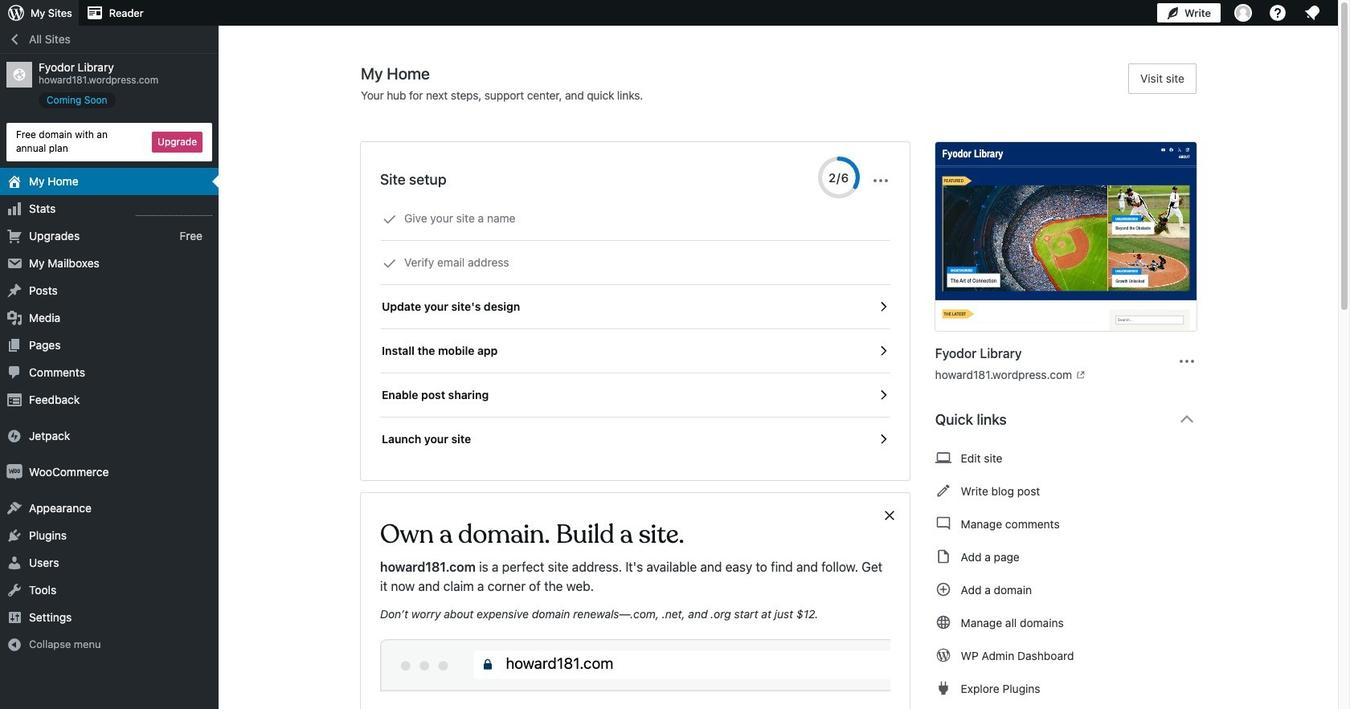 Task type: vqa. For each thing, say whether or not it's contained in the screenshot.
Settings at the bottom left
no



Task type: describe. For each thing, give the bounding box(es) containing it.
3 task enabled image from the top
[[876, 432, 890, 447]]

insert_drive_file image
[[935, 547, 951, 567]]

laptop image
[[935, 448, 951, 468]]

help image
[[1268, 3, 1287, 23]]

1 img image from the top
[[6, 428, 23, 444]]

task enabled image
[[876, 300, 890, 314]]

my profile image
[[1234, 4, 1252, 22]]

dismiss settings image
[[871, 171, 890, 190]]

2 task enabled image from the top
[[876, 388, 890, 403]]

launchpad checklist element
[[380, 197, 890, 461]]

2 img image from the top
[[6, 464, 23, 480]]

1 task enabled image from the top
[[876, 344, 890, 358]]



Task type: locate. For each thing, give the bounding box(es) containing it.
main content
[[361, 63, 1209, 710]]

more options for site fyodor library image
[[1177, 352, 1197, 371]]

2 vertical spatial task enabled image
[[876, 432, 890, 447]]

mode_comment image
[[935, 514, 951, 534]]

task complete image
[[383, 212, 397, 227]]

1 vertical spatial img image
[[6, 464, 23, 480]]

task enabled image
[[876, 344, 890, 358], [876, 388, 890, 403], [876, 432, 890, 447]]

0 vertical spatial img image
[[6, 428, 23, 444]]

progress bar
[[818, 157, 860, 198]]

highest hourly views 0 image
[[136, 205, 212, 216]]

img image
[[6, 428, 23, 444], [6, 464, 23, 480]]

1 vertical spatial task enabled image
[[876, 388, 890, 403]]

edit image
[[935, 481, 951, 501]]

0 vertical spatial task enabled image
[[876, 344, 890, 358]]

manage your notifications image
[[1303, 3, 1322, 23]]

dismiss domain name promotion image
[[882, 506, 897, 526]]



